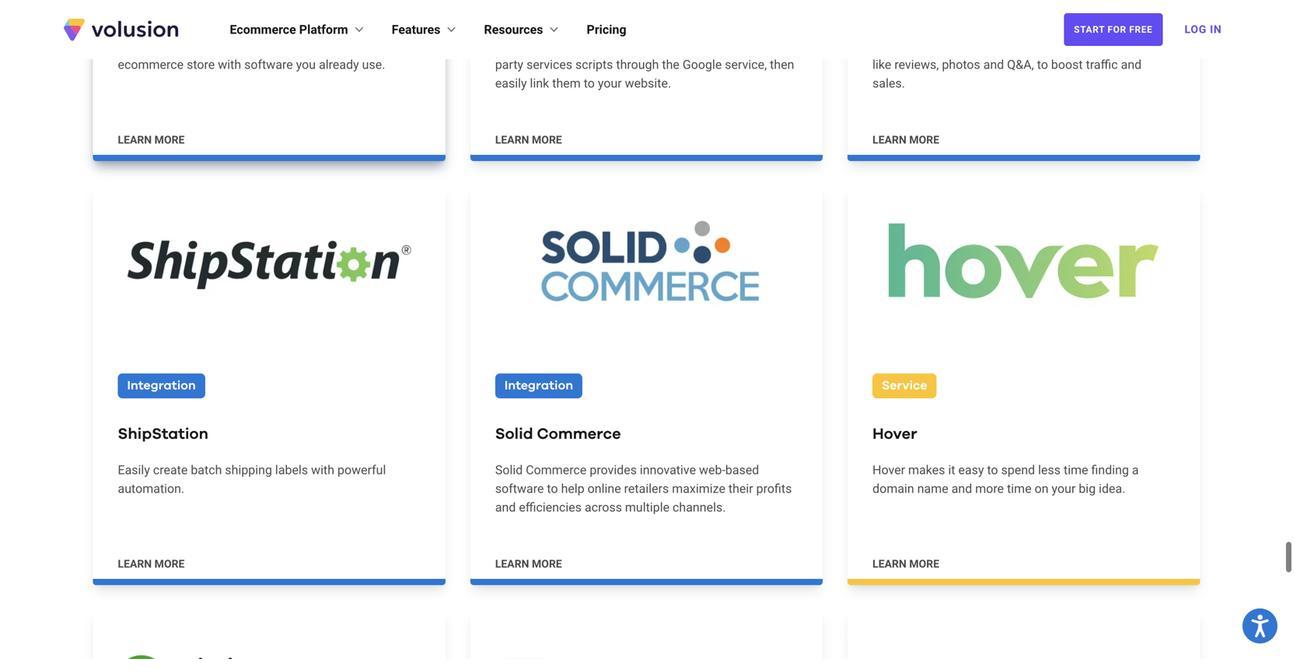 Task type: describe. For each thing, give the bounding box(es) containing it.
third-
[[743, 39, 772, 53]]

learn more down the automation.
[[118, 557, 185, 570]]

multiple
[[625, 500, 670, 515]]

easy
[[959, 462, 985, 477]]

ton
[[1026, 39, 1044, 53]]

features button
[[392, 20, 459, 39]]

hover for hover makes it easy to spend less time finding a domain name and more time on your big idea.
[[873, 462, 906, 477]]

based
[[726, 462, 760, 477]]

0 horizontal spatial you
[[272, 39, 292, 53]]

and inside solid commerce provides innovative web-based software to help online retailers maximize their profits and efficiencies across multiple channels.
[[495, 500, 516, 515]]

learn down domain
[[873, 557, 907, 570]]

traffic
[[1087, 57, 1119, 72]]

ecommerce
[[230, 22, 296, 37]]

efficiencies
[[519, 500, 582, 515]]

photos
[[943, 57, 981, 72]]

website.
[[625, 76, 672, 91]]

manage
[[571, 39, 616, 53]]

learn down easily
[[495, 133, 529, 146]]

learn more button down efficiencies in the bottom of the page
[[495, 556, 562, 572]]

pricing
[[587, 22, 627, 37]]

sales.
[[873, 76, 906, 91]]

a inside yotpo helps you generate a ton of customer content, like reviews, photos and q&a, to boost traffic and sales.
[[1016, 39, 1023, 53]]

the
[[662, 57, 680, 72]]

service,
[[725, 57, 767, 72]]

learn more down domain
[[873, 557, 940, 570]]

them
[[553, 76, 581, 91]]

vextras for cartmojo by vextras allows you to sync your ecommerce store with software you already use.
[[188, 39, 230, 53]]

platform
[[299, 22, 348, 37]]

yotpo
[[873, 39, 905, 53]]

web-
[[699, 462, 726, 477]]

makes
[[909, 462, 946, 477]]

more inside hover makes it easy to spend less time finding a domain name and more time on your big idea.
[[976, 481, 1005, 496]]

ecommerce
[[118, 57, 184, 72]]

shipstation
[[118, 426, 208, 442]]

to inside solid commerce provides innovative web-based software to help online retailers maximize their profits and efficiencies across multiple channels.
[[547, 481, 558, 496]]

party
[[495, 57, 524, 72]]

to inside the cartmojo by vextras allows you to sync your ecommerce store with software you already use.
[[295, 39, 306, 53]]

a inside hover makes it easy to spend less time finding a domain name and more time on your big idea.
[[1133, 462, 1140, 477]]

start for free link
[[1065, 13, 1164, 46]]

help
[[561, 481, 585, 496]]

retailers
[[625, 481, 669, 496]]

learn more down sales.
[[873, 133, 940, 146]]

more down name at the bottom of page
[[910, 557, 940, 570]]

log
[[1185, 23, 1208, 36]]

solid for solid commerce
[[495, 426, 533, 442]]

sync
[[309, 39, 335, 53]]

more down the ecommerce
[[155, 133, 185, 146]]

ecommerce platform button
[[230, 20, 367, 39]]

like
[[873, 57, 892, 72]]

less
[[1039, 462, 1061, 477]]

and down content,
[[1122, 57, 1142, 72]]

reviews,
[[895, 57, 939, 72]]

start for free
[[1075, 24, 1153, 35]]

integration for solid commerce
[[505, 380, 574, 392]]

create
[[153, 462, 188, 477]]

profits
[[757, 481, 792, 496]]

easily
[[495, 76, 527, 91]]

yotpo helps you generate a ton of customer content, like reviews, photos and q&a, to boost traffic and sales.
[[873, 39, 1161, 91]]

link
[[530, 76, 550, 91]]

easily
[[118, 462, 150, 477]]

ecommerce platform
[[230, 22, 348, 37]]

start
[[1075, 24, 1106, 35]]

with inside the cartmojo by vextras allows you to sync your ecommerce store with software you already use.
[[218, 57, 241, 72]]

provides
[[590, 462, 637, 477]]

cartmojo by vextras
[[118, 2, 277, 18]]

0 vertical spatial time
[[1064, 462, 1089, 477]]

across
[[585, 500, 622, 515]]

to inside organize and manage common tracking and third- party services scripts through the google service, then easily link them to your website.
[[584, 76, 595, 91]]

idea.
[[1099, 481, 1126, 496]]

easily create batch shipping labels with powerful automation.
[[118, 462, 386, 496]]

your inside hover makes it easy to spend less time finding a domain name and more time on your big idea.
[[1052, 481, 1076, 496]]

with inside easily create batch shipping labels with powerful automation.
[[311, 462, 335, 477]]

common
[[619, 39, 669, 53]]

q&a,
[[1008, 57, 1035, 72]]

log in link
[[1176, 12, 1232, 47]]

vextras for cartmojo by vextras
[[218, 2, 277, 18]]

cartmojo for cartmojo by vextras allows you to sync your ecommerce store with software you already use.
[[118, 39, 169, 53]]

pricing link
[[587, 20, 627, 39]]

and inside hover makes it easy to spend less time finding a domain name and more time on your big idea.
[[952, 481, 973, 496]]

organize
[[495, 39, 544, 53]]

learn more button down domain
[[873, 556, 940, 572]]

and up service,
[[719, 39, 740, 53]]

to inside yotpo helps you generate a ton of customer content, like reviews, photos and q&a, to boost traffic and sales.
[[1038, 57, 1049, 72]]

solid commerce provides innovative web-based software to help online retailers maximize their profits and efficiencies across multiple channels.
[[495, 462, 792, 515]]

scripts
[[576, 57, 613, 72]]

organize and manage common tracking and third- party services scripts through the google service, then easily link them to your website.
[[495, 39, 795, 91]]

solid commerce image
[[471, 186, 823, 336]]

hover image
[[848, 186, 1201, 336]]

of
[[1047, 39, 1058, 53]]

domain
[[873, 481, 915, 496]]

your inside organize and manage common tracking and third- party services scripts through the google service, then easily link them to your website.
[[598, 76, 622, 91]]

and up services
[[548, 39, 568, 53]]

use.
[[362, 57, 385, 72]]

their
[[729, 481, 754, 496]]

powerful
[[338, 462, 386, 477]]

learn down sales.
[[873, 133, 907, 146]]



Task type: locate. For each thing, give the bounding box(es) containing it.
through
[[617, 57, 659, 72]]

1 integration from the left
[[127, 380, 196, 392]]

time
[[1064, 462, 1089, 477], [1008, 481, 1032, 496]]

big
[[1079, 481, 1096, 496]]

free
[[1130, 24, 1153, 35]]

1 horizontal spatial software
[[495, 481, 544, 496]]

0 horizontal spatial your
[[338, 39, 362, 53]]

hover inside hover makes it easy to spend less time finding a domain name and more time on your big idea.
[[873, 462, 906, 477]]

0 vertical spatial cartmojo
[[118, 2, 191, 18]]

commerce up provides on the left
[[537, 426, 621, 442]]

commerce inside solid commerce provides innovative web-based software to help online retailers maximize their profits and efficiencies across multiple channels.
[[526, 462, 587, 477]]

0 vertical spatial solid
[[495, 426, 533, 442]]

then
[[770, 57, 795, 72]]

2 cartmojo from the top
[[118, 39, 169, 53]]

hover makes it easy to spend less time finding a domain name and more time on your big idea.
[[873, 462, 1140, 496]]

cartmojo by vextras allows you to sync your ecommerce store with software you already use.
[[118, 39, 385, 72]]

shipstation image
[[93, 186, 446, 336]]

0 horizontal spatial a
[[1016, 39, 1023, 53]]

more down the reviews,
[[910, 133, 940, 146]]

1 vertical spatial by
[[172, 39, 185, 53]]

2 vertical spatial your
[[1052, 481, 1076, 496]]

learn more down efficiencies in the bottom of the page
[[495, 557, 562, 570]]

in
[[1211, 23, 1223, 36]]

commerce
[[537, 426, 621, 442], [526, 462, 587, 477]]

allows
[[233, 39, 269, 53]]

vextras up store at top
[[188, 39, 230, 53]]

software inside solid commerce provides innovative web-based software to help online retailers maximize their profits and efficiencies across multiple channels.
[[495, 481, 544, 496]]

integration
[[127, 380, 196, 392], [505, 380, 574, 392]]

name
[[918, 481, 949, 496]]

2 horizontal spatial your
[[1052, 481, 1076, 496]]

1 horizontal spatial time
[[1064, 462, 1089, 477]]

vextras
[[218, 2, 277, 18], [188, 39, 230, 53]]

time down spend
[[1008, 481, 1032, 496]]

already
[[319, 57, 359, 72]]

tracking
[[672, 39, 716, 53]]

by inside the cartmojo by vextras allows you to sync your ecommerce store with software you already use.
[[172, 39, 185, 53]]

0 vertical spatial with
[[218, 57, 241, 72]]

to down ton
[[1038, 57, 1049, 72]]

content,
[[1117, 39, 1161, 53]]

learn more
[[118, 133, 185, 146], [495, 133, 562, 146], [873, 133, 940, 146], [118, 557, 185, 570], [495, 557, 562, 570], [873, 557, 940, 570]]

features
[[392, 22, 441, 37]]

on
[[1035, 481, 1049, 496]]

service
[[882, 380, 928, 392]]

learn more button down the automation.
[[118, 556, 185, 572]]

services
[[527, 57, 573, 72]]

cartmojo for cartmojo by vextras
[[118, 2, 191, 18]]

1 vertical spatial your
[[598, 76, 622, 91]]

1 hover from the top
[[873, 426, 918, 442]]

integration up solid commerce
[[505, 380, 574, 392]]

cartmojo
[[118, 2, 191, 18], [118, 39, 169, 53]]

commerce for solid commerce
[[537, 426, 621, 442]]

0 horizontal spatial integration
[[127, 380, 196, 392]]

log in
[[1185, 23, 1223, 36]]

1 vertical spatial commerce
[[526, 462, 587, 477]]

solid for solid commerce provides innovative web-based software to help online retailers maximize their profits and efficiencies across multiple channels.
[[495, 462, 523, 477]]

by
[[195, 2, 214, 18], [172, 39, 185, 53]]

time up big
[[1064, 462, 1089, 477]]

0 horizontal spatial time
[[1008, 481, 1032, 496]]

to down scripts
[[584, 76, 595, 91]]

commerce for solid commerce provides innovative web-based software to help online retailers maximize their profits and efficiencies across multiple channels.
[[526, 462, 587, 477]]

google
[[683, 57, 722, 72]]

software inside the cartmojo by vextras allows you to sync your ecommerce store with software you already use.
[[244, 57, 293, 72]]

1 horizontal spatial by
[[195, 2, 214, 18]]

1 horizontal spatial a
[[1133, 462, 1140, 477]]

1 vertical spatial a
[[1133, 462, 1140, 477]]

and down generate
[[984, 57, 1005, 72]]

0 horizontal spatial by
[[172, 39, 185, 53]]

learn more down link
[[495, 133, 562, 146]]

store
[[187, 57, 215, 72]]

1 vertical spatial with
[[311, 462, 335, 477]]

to down the ecommerce platform
[[295, 39, 306, 53]]

learn more down the ecommerce
[[118, 133, 185, 146]]

0 vertical spatial vextras
[[218, 2, 277, 18]]

1 vertical spatial hover
[[873, 462, 906, 477]]

learn down efficiencies in the bottom of the page
[[495, 557, 529, 570]]

0 vertical spatial by
[[195, 2, 214, 18]]

more down efficiencies in the bottom of the page
[[532, 557, 562, 570]]

a
[[1016, 39, 1023, 53], [1133, 462, 1140, 477]]

your right on
[[1052, 481, 1076, 496]]

it
[[949, 462, 956, 477]]

hover up makes
[[873, 426, 918, 442]]

learn more button down link
[[495, 132, 562, 148]]

a right finding
[[1133, 462, 1140, 477]]

1 vertical spatial time
[[1008, 481, 1032, 496]]

a left ton
[[1016, 39, 1023, 53]]

2 integration from the left
[[505, 380, 574, 392]]

learn down the automation.
[[118, 557, 152, 570]]

cartmojo inside the cartmojo by vextras allows you to sync your ecommerce store with software you already use.
[[118, 39, 169, 53]]

generate
[[964, 39, 1013, 53]]

1 solid from the top
[[495, 426, 533, 442]]

maximize
[[672, 481, 726, 496]]

with
[[218, 57, 241, 72], [311, 462, 335, 477]]

your up already
[[338, 39, 362, 53]]

for
[[1108, 24, 1127, 35]]

learn more button down the ecommerce
[[118, 132, 185, 148]]

to right easy
[[988, 462, 999, 477]]

more down the automation.
[[155, 557, 185, 570]]

learn more button
[[118, 132, 185, 148], [495, 132, 562, 148], [873, 132, 940, 148], [118, 556, 185, 572], [495, 556, 562, 572], [873, 556, 940, 572]]

innovative
[[640, 462, 696, 477]]

0 vertical spatial software
[[244, 57, 293, 72]]

you down sync at the top of the page
[[296, 57, 316, 72]]

more down easy
[[976, 481, 1005, 496]]

solid inside solid commerce provides innovative web-based software to help online retailers maximize their profits and efficiencies across multiple channels.
[[495, 462, 523, 477]]

solid commerce
[[495, 426, 621, 442]]

you
[[272, 39, 292, 53], [941, 39, 961, 53], [296, 57, 316, 72]]

with down allows
[[218, 57, 241, 72]]

software up efficiencies in the bottom of the page
[[495, 481, 544, 496]]

2 solid from the top
[[495, 462, 523, 477]]

and left efficiencies in the bottom of the page
[[495, 500, 516, 515]]

more
[[155, 133, 185, 146], [532, 133, 562, 146], [910, 133, 940, 146], [976, 481, 1005, 496], [155, 557, 185, 570], [532, 557, 562, 570], [910, 557, 940, 570]]

vextras inside the cartmojo by vextras allows you to sync your ecommerce store with software you already use.
[[188, 39, 230, 53]]

2 hover from the top
[[873, 462, 906, 477]]

to inside hover makes it easy to spend less time finding a domain name and more time on your big idea.
[[988, 462, 999, 477]]

batch
[[191, 462, 222, 477]]

your
[[338, 39, 362, 53], [598, 76, 622, 91], [1052, 481, 1076, 496]]

0 horizontal spatial software
[[244, 57, 293, 72]]

to
[[295, 39, 306, 53], [1038, 57, 1049, 72], [584, 76, 595, 91], [988, 462, 999, 477], [547, 481, 558, 496]]

solid
[[495, 426, 533, 442], [495, 462, 523, 477]]

customer
[[1061, 39, 1114, 53]]

1 vertical spatial vextras
[[188, 39, 230, 53]]

software down allows
[[244, 57, 293, 72]]

commerce up help
[[526, 462, 587, 477]]

learn
[[118, 133, 152, 146], [495, 133, 529, 146], [873, 133, 907, 146], [118, 557, 152, 570], [495, 557, 529, 570], [873, 557, 907, 570]]

labels
[[275, 462, 308, 477]]

resources
[[484, 22, 543, 37]]

hover for hover
[[873, 426, 918, 442]]

1 vertical spatial solid
[[495, 462, 523, 477]]

to up efficiencies in the bottom of the page
[[547, 481, 558, 496]]

learn down the ecommerce
[[118, 133, 152, 146]]

0 vertical spatial a
[[1016, 39, 1023, 53]]

you down the ecommerce platform
[[272, 39, 292, 53]]

resources button
[[484, 20, 562, 39]]

with right labels
[[311, 462, 335, 477]]

your inside the cartmojo by vextras allows you to sync your ecommerce store with software you already use.
[[338, 39, 362, 53]]

and down easy
[[952, 481, 973, 496]]

spend
[[1002, 462, 1036, 477]]

1 vertical spatial software
[[495, 481, 544, 496]]

2 horizontal spatial you
[[941, 39, 961, 53]]

you up photos
[[941, 39, 961, 53]]

finding
[[1092, 462, 1130, 477]]

shipping
[[225, 462, 272, 477]]

by up the ecommerce
[[172, 39, 185, 53]]

by up store at top
[[195, 2, 214, 18]]

integration for shipstation
[[127, 380, 196, 392]]

open accessibe: accessibility options, statement and help image
[[1252, 615, 1269, 637]]

1 horizontal spatial integration
[[505, 380, 574, 392]]

1 horizontal spatial your
[[598, 76, 622, 91]]

online
[[588, 481, 621, 496]]

0 vertical spatial hover
[[873, 426, 918, 442]]

1 vertical spatial cartmojo
[[118, 39, 169, 53]]

1 cartmojo from the top
[[118, 2, 191, 18]]

more down link
[[532, 133, 562, 146]]

your down scripts
[[598, 76, 622, 91]]

0 vertical spatial your
[[338, 39, 362, 53]]

1 horizontal spatial you
[[296, 57, 316, 72]]

helps
[[909, 39, 938, 53]]

channels.
[[673, 500, 726, 515]]

hover up domain
[[873, 462, 906, 477]]

software
[[244, 57, 293, 72], [495, 481, 544, 496]]

0 vertical spatial commerce
[[537, 426, 621, 442]]

1 horizontal spatial with
[[311, 462, 335, 477]]

learn more button down sales.
[[873, 132, 940, 148]]

automation.
[[118, 481, 185, 496]]

by for cartmojo by vextras allows you to sync your ecommerce store with software you already use.
[[172, 39, 185, 53]]

you inside yotpo helps you generate a ton of customer content, like reviews, photos and q&a, to boost traffic and sales.
[[941, 39, 961, 53]]

vextras up 'ecommerce'
[[218, 2, 277, 18]]

by for cartmojo by vextras
[[195, 2, 214, 18]]

boost
[[1052, 57, 1084, 72]]

0 horizontal spatial with
[[218, 57, 241, 72]]

integration up shipstation at the bottom left
[[127, 380, 196, 392]]



Task type: vqa. For each thing, say whether or not it's contained in the screenshot.


